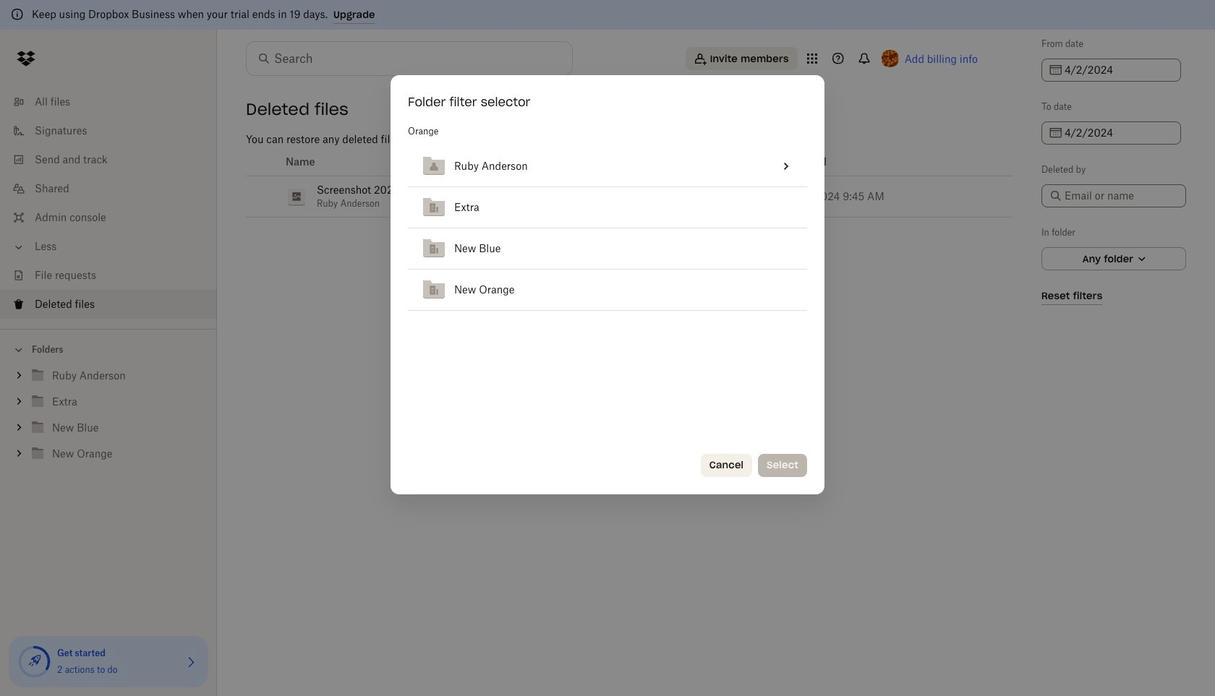 Task type: vqa. For each thing, say whether or not it's contained in the screenshot.
'list item'
yes



Task type: describe. For each thing, give the bounding box(es) containing it.
less image
[[12, 240, 26, 255]]



Task type: locate. For each thing, give the bounding box(es) containing it.
select this row column header
[[246, 148, 282, 176]]

group
[[0, 360, 217, 478]]

dropbox image
[[12, 44, 41, 73]]

restore screenshot 2024-03-15 at 9.43.53 am.png row
[[246, 176, 1013, 217]]

dialog
[[391, 75, 825, 495]]

row group
[[408, 146, 808, 311]]

list item
[[0, 290, 217, 319]]

template stateless image
[[778, 158, 796, 175]]

alert
[[0, 0, 1216, 30]]

1 column header from the left
[[282, 148, 776, 176]]

cell
[[743, 146, 767, 188], [767, 146, 808, 188], [246, 176, 282, 217], [760, 188, 784, 229], [784, 188, 808, 229], [760, 229, 784, 270], [784, 229, 808, 270], [760, 270, 784, 311], [784, 270, 808, 311]]

column header
[[282, 148, 776, 176], [776, 148, 1013, 176]]

2 column header from the left
[[776, 148, 1013, 176]]

table
[[408, 146, 808, 311], [246, 148, 1013, 218]]

None text field
[[1065, 62, 1173, 78], [1065, 125, 1173, 141], [1065, 62, 1173, 78], [1065, 125, 1173, 141]]

row
[[408, 146, 808, 188], [246, 148, 1013, 176], [408, 188, 808, 229], [408, 229, 808, 270], [408, 270, 808, 311]]

list
[[0, 79, 217, 329]]



